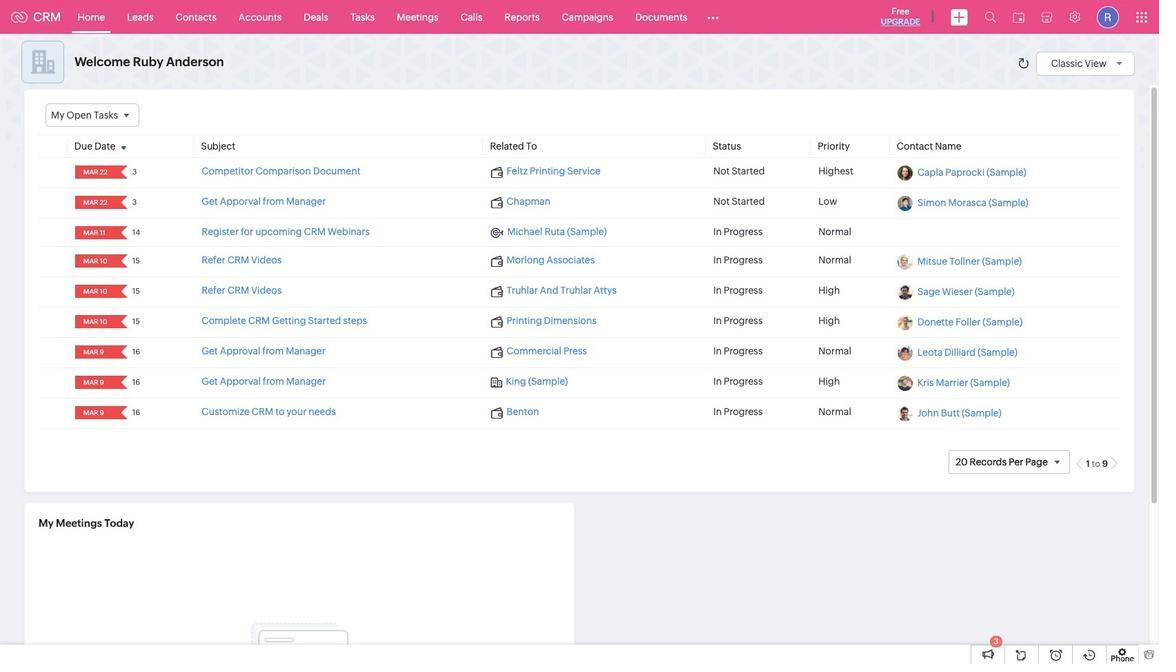 Task type: locate. For each thing, give the bounding box(es) containing it.
create menu element
[[943, 0, 977, 33]]

calendar image
[[1013, 11, 1025, 22]]

logo image
[[11, 11, 28, 22]]

create menu image
[[951, 9, 968, 25]]

search element
[[977, 0, 1005, 34]]

None field
[[46, 104, 140, 127], [79, 166, 112, 179], [79, 196, 112, 209], [79, 227, 112, 240], [79, 255, 112, 268], [79, 285, 112, 298], [79, 316, 112, 329], [79, 346, 112, 359], [79, 376, 112, 389], [79, 407, 112, 420], [46, 104, 140, 127], [79, 166, 112, 179], [79, 196, 112, 209], [79, 227, 112, 240], [79, 255, 112, 268], [79, 285, 112, 298], [79, 316, 112, 329], [79, 346, 112, 359], [79, 376, 112, 389], [79, 407, 112, 420]]

profile element
[[1089, 0, 1128, 33]]



Task type: vqa. For each thing, say whether or not it's contained in the screenshot.
Calendar image
yes



Task type: describe. For each thing, give the bounding box(es) containing it.
search image
[[985, 11, 997, 23]]

profile image
[[1098, 6, 1120, 28]]

Other Modules field
[[699, 6, 729, 28]]



